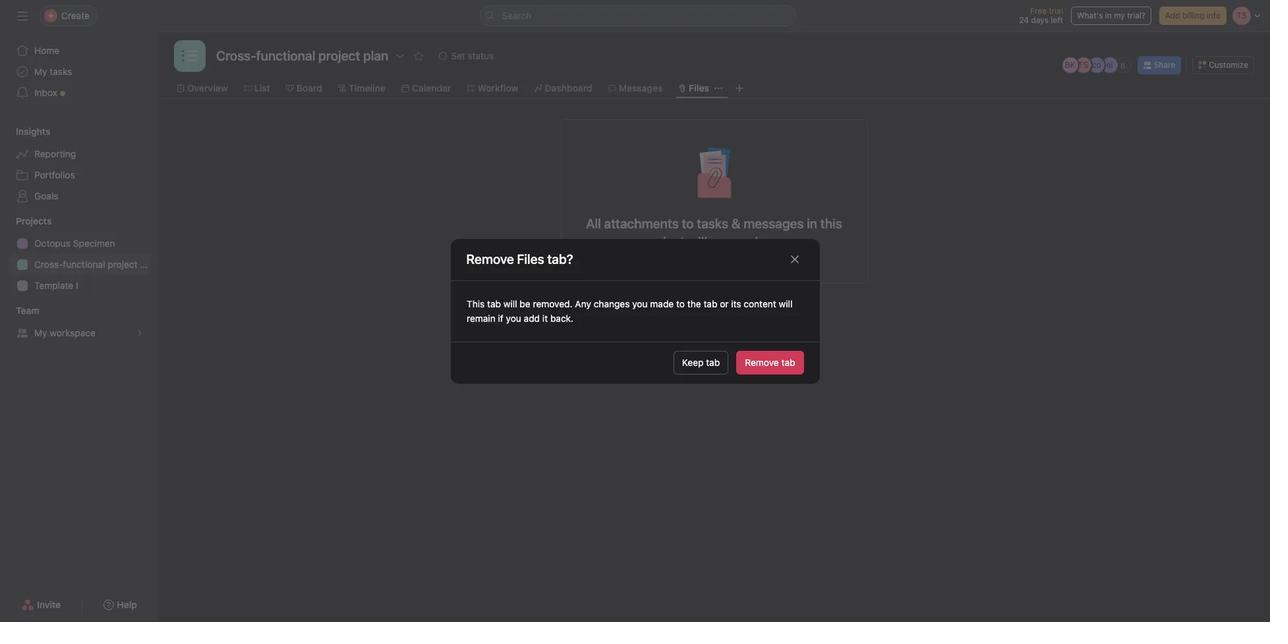 Task type: locate. For each thing, give the bounding box(es) containing it.
list image
[[182, 48, 198, 64]]

tasks inside all attachments to tasks & messages in this project will appear here.
[[697, 216, 728, 231]]

my inside global element
[[34, 66, 47, 77]]

1 vertical spatial you
[[506, 313, 521, 324]]

0 vertical spatial remove
[[466, 252, 514, 267]]

home link
[[8, 40, 150, 61]]

1 horizontal spatial remove
[[745, 357, 779, 368]]

any
[[575, 298, 591, 309]]

remove up the this at left top
[[466, 252, 514, 267]]

0 horizontal spatial cross-
[[34, 259, 63, 270]]

cross- inside projects "element"
[[34, 259, 63, 270]]

template i link
[[8, 276, 150, 297]]

octopus
[[34, 238, 71, 249]]

cross- down octopus
[[34, 259, 63, 270]]

all attachments to tasks & messages in this project will appear here.
[[586, 216, 842, 250]]

tasks down home
[[50, 66, 72, 77]]

1 horizontal spatial will
[[688, 235, 707, 250]]

bk
[[1065, 60, 1075, 70]]

1 horizontal spatial functional
[[256, 48, 315, 63]]

tab inside "button"
[[706, 357, 720, 368]]

my down team on the left of page
[[34, 328, 47, 339]]

board
[[296, 82, 322, 94]]

this
[[820, 216, 842, 231]]

project
[[643, 235, 685, 250], [108, 259, 138, 270]]

free
[[1030, 6, 1047, 16]]

remove tab button
[[736, 351, 804, 375]]

team button
[[0, 305, 39, 318]]

i
[[76, 280, 78, 291]]

projects
[[16, 216, 52, 227]]

invite button
[[13, 594, 69, 618]]

workspace
[[50, 328, 96, 339]]

my
[[1114, 11, 1125, 20]]

0 horizontal spatial functional
[[63, 259, 105, 270]]

billing
[[1182, 11, 1205, 20]]

my tasks link
[[8, 61, 150, 82]]

you left made
[[632, 298, 647, 309]]

you
[[632, 298, 647, 309], [506, 313, 521, 324]]

goals link
[[8, 186, 150, 207]]

0 horizontal spatial remove
[[466, 252, 514, 267]]

trial?
[[1127, 11, 1146, 20]]

will
[[688, 235, 707, 250], [503, 298, 517, 309], [778, 298, 792, 309]]

reporting
[[34, 148, 76, 160]]

to left the at the top of the page
[[676, 298, 685, 309]]

tab for this
[[487, 298, 501, 309]]

1 vertical spatial to
[[676, 298, 685, 309]]

will right content
[[778, 298, 792, 309]]

plan
[[140, 259, 158, 270]]

to inside 'this tab will be removed. any changes you made to the tab or its content will remain if you add it back.'
[[676, 298, 685, 309]]

calendar
[[412, 82, 451, 94]]

co
[[1092, 60, 1101, 70]]

inbox link
[[8, 82, 150, 103]]

cross- for cross-functional project plan
[[216, 48, 256, 63]]

1 vertical spatial project
[[108, 259, 138, 270]]

functional
[[256, 48, 315, 63], [63, 259, 105, 270]]

invite
[[37, 600, 61, 611]]

it
[[542, 313, 548, 324]]

0 vertical spatial in
[[1105, 11, 1112, 20]]

tab for keep
[[706, 357, 720, 368]]

remove inside 'button'
[[745, 357, 779, 368]]

my up inbox
[[34, 66, 47, 77]]

remove
[[466, 252, 514, 267], [745, 357, 779, 368]]

8
[[1120, 60, 1125, 70]]

add billing info button
[[1159, 7, 1227, 25]]

1 vertical spatial my
[[34, 328, 47, 339]]

0 horizontal spatial tasks
[[50, 66, 72, 77]]

inbox
[[34, 87, 57, 98]]

dashboard link
[[534, 81, 592, 96]]

0 vertical spatial tasks
[[50, 66, 72, 77]]

functional down octopus specimen link
[[63, 259, 105, 270]]

tab inside 'button'
[[781, 357, 795, 368]]

will inside all attachments to tasks & messages in this project will appear here.
[[688, 235, 707, 250]]

cross- up list link
[[216, 48, 256, 63]]

global element
[[0, 32, 158, 111]]

to inside all attachments to tasks & messages in this project will appear here.
[[682, 216, 694, 231]]

remove tab
[[745, 357, 795, 368]]

my workspace
[[34, 328, 96, 339]]

24
[[1019, 15, 1029, 25]]

back.
[[550, 313, 573, 324]]

0 vertical spatial cross-
[[216, 48, 256, 63]]

goals
[[34, 190, 58, 202]]

tab
[[487, 298, 501, 309], [703, 298, 717, 309], [706, 357, 720, 368], [781, 357, 795, 368]]

0 vertical spatial my
[[34, 66, 47, 77]]

project left plan
[[108, 259, 138, 270]]

cross-
[[216, 48, 256, 63], [34, 259, 63, 270]]

tasks left &
[[697, 216, 728, 231]]

remove down content
[[745, 357, 779, 368]]

0 vertical spatial you
[[632, 298, 647, 309]]

insights button
[[0, 125, 50, 138]]

2 my from the top
[[34, 328, 47, 339]]

0 horizontal spatial in
[[807, 216, 817, 231]]

remove files tab? dialog
[[451, 239, 820, 384]]

calendar link
[[401, 81, 451, 96]]

0 vertical spatial project
[[643, 235, 685, 250]]

project inside "element"
[[108, 259, 138, 270]]

free trial 24 days left
[[1019, 6, 1063, 25]]

in left my
[[1105, 11, 1112, 20]]

1 horizontal spatial in
[[1105, 11, 1112, 20]]

keep tab
[[682, 357, 720, 368]]

share button
[[1137, 56, 1181, 74]]

will left be
[[503, 298, 517, 309]]

0 vertical spatial to
[[682, 216, 694, 231]]

0 vertical spatial functional
[[256, 48, 315, 63]]

functional up board link
[[256, 48, 315, 63]]

1 vertical spatial tasks
[[697, 216, 728, 231]]

1 my from the top
[[34, 66, 47, 77]]

you right if
[[506, 313, 521, 324]]

trial
[[1049, 6, 1063, 16]]

1 horizontal spatial tasks
[[697, 216, 728, 231]]

add
[[523, 313, 540, 324]]

functional inside projects "element"
[[63, 259, 105, 270]]

messages link
[[608, 81, 663, 96]]

1 vertical spatial in
[[807, 216, 817, 231]]

in
[[1105, 11, 1112, 20], [807, 216, 817, 231]]

template
[[34, 280, 73, 291]]

project down attachments
[[643, 235, 685, 250]]

cross- for cross-functional project plan
[[34, 259, 63, 270]]

my inside teams element
[[34, 328, 47, 339]]

what's in my trial?
[[1077, 11, 1146, 20]]

1 vertical spatial remove
[[745, 357, 779, 368]]

0 horizontal spatial project
[[108, 259, 138, 270]]

2 horizontal spatial will
[[778, 298, 792, 309]]

will left appear here.
[[688, 235, 707, 250]]

its
[[731, 298, 741, 309]]

1 vertical spatial cross-
[[34, 259, 63, 270]]

1 vertical spatial functional
[[63, 259, 105, 270]]

workflow
[[478, 82, 518, 94]]

to
[[682, 216, 694, 231], [676, 298, 685, 309]]

octopus specimen
[[34, 238, 115, 249]]

template i
[[34, 280, 78, 291]]

in left this
[[807, 216, 817, 231]]

tasks
[[50, 66, 72, 77], [697, 216, 728, 231]]

days
[[1031, 15, 1049, 25]]

to right attachments
[[682, 216, 694, 231]]

my workspace link
[[8, 323, 150, 344]]

1 horizontal spatial cross-
[[216, 48, 256, 63]]

1 horizontal spatial project
[[643, 235, 685, 250]]

remove for remove files tab?
[[466, 252, 514, 267]]

be
[[519, 298, 530, 309]]



Task type: describe. For each thing, give the bounding box(es) containing it.
remain
[[466, 313, 495, 324]]

files tab?
[[517, 252, 573, 267]]

add
[[1165, 11, 1180, 20]]

team
[[16, 305, 39, 316]]

search
[[502, 10, 532, 21]]

workflow link
[[467, 81, 518, 96]]

my tasks
[[34, 66, 72, 77]]

or
[[720, 298, 728, 309]]

teams element
[[0, 299, 158, 347]]

in inside button
[[1105, 11, 1112, 20]]

add to starred image
[[413, 51, 424, 61]]

removed.
[[533, 298, 572, 309]]

1 horizontal spatial you
[[632, 298, 647, 309]]

all
[[586, 216, 601, 231]]

overview
[[187, 82, 228, 94]]

0 horizontal spatial you
[[506, 313, 521, 324]]

el
[[1107, 60, 1113, 70]]

timeline
[[349, 82, 386, 94]]

&
[[731, 216, 741, 231]]

0 horizontal spatial will
[[503, 298, 517, 309]]

search list box
[[480, 5, 796, 26]]

messages
[[744, 216, 804, 231]]

tasks inside global element
[[50, 66, 72, 77]]

timeline link
[[338, 81, 386, 96]]

list
[[254, 82, 270, 94]]

in inside all attachments to tasks & messages in this project will appear here.
[[807, 216, 817, 231]]

ts
[[1078, 60, 1088, 70]]

functional for project
[[63, 259, 105, 270]]

keep
[[682, 357, 704, 368]]

files
[[689, 82, 709, 94]]

remove for remove tab
[[745, 357, 779, 368]]

reporting link
[[8, 144, 150, 165]]

if
[[498, 313, 503, 324]]

close this dialog image
[[789, 254, 800, 265]]

add billing info
[[1165, 11, 1221, 20]]

messages
[[619, 82, 663, 94]]

projects element
[[0, 210, 158, 299]]

files link
[[679, 81, 709, 96]]

my for my tasks
[[34, 66, 47, 77]]

octopus specimen link
[[8, 233, 150, 254]]

list link
[[244, 81, 270, 96]]

keep tab button
[[674, 351, 728, 375]]

info
[[1207, 11, 1221, 20]]

insights element
[[0, 120, 158, 210]]

specimen
[[73, 238, 115, 249]]

share
[[1154, 60, 1175, 70]]

changes
[[593, 298, 629, 309]]

functional for project plan
[[256, 48, 315, 63]]

tab for remove
[[781, 357, 795, 368]]

cross-functional project plan
[[34, 259, 158, 270]]

this
[[466, 298, 484, 309]]

search button
[[480, 5, 796, 26]]

my for my workspace
[[34, 328, 47, 339]]

appear here.
[[710, 235, 785, 250]]

project inside all attachments to tasks & messages in this project will appear here.
[[643, 235, 685, 250]]

projects button
[[0, 215, 52, 228]]

hide sidebar image
[[17, 11, 28, 21]]

what's in my trial? button
[[1071, 7, 1151, 25]]

the
[[687, 298, 701, 309]]

what's
[[1077, 11, 1103, 20]]

remove files tab?
[[466, 252, 573, 267]]

insights
[[16, 126, 50, 137]]

board link
[[286, 81, 322, 96]]

cross-functional project plan link
[[8, 254, 158, 276]]

portfolios link
[[8, 165, 150, 186]]

dashboard
[[545, 82, 592, 94]]

project plan
[[318, 48, 388, 63]]

content
[[743, 298, 776, 309]]

this tab will be removed. any changes you made to the tab or its content will remain if you add it back.
[[466, 298, 792, 324]]

made
[[650, 298, 673, 309]]

home
[[34, 45, 59, 56]]

left
[[1051, 15, 1063, 25]]

cross-functional project plan
[[216, 48, 388, 63]]

portfolios
[[34, 169, 75, 181]]



Task type: vqa. For each thing, say whether or not it's contained in the screenshot.
first Mark complete image from the bottom of the Header Recently assigned tree grid
no



